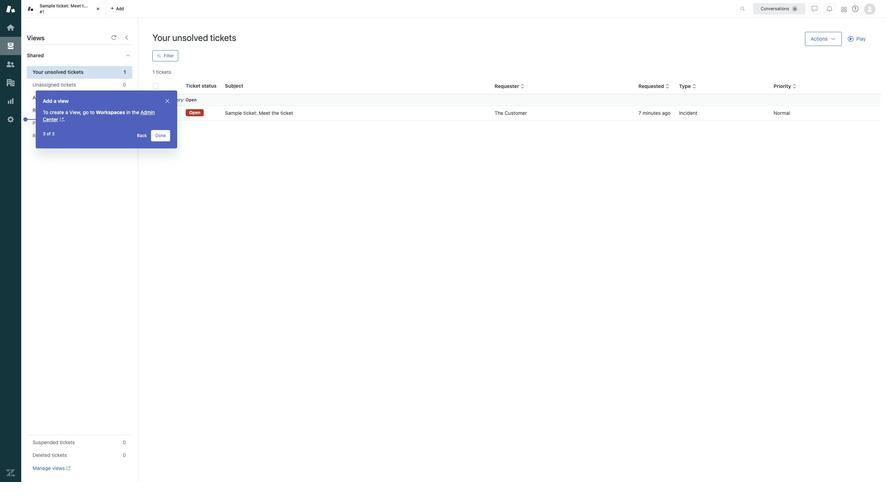 Task type: vqa. For each thing, say whether or not it's contained in the screenshot.
left Your unsolved tickets
yes



Task type: locate. For each thing, give the bounding box(es) containing it.
recently down pending at the top of the page
[[33, 133, 52, 139]]

1 for recently updated tickets
[[124, 107, 126, 113]]

a
[[54, 98, 56, 104], [65, 109, 68, 115]]

filter button
[[152, 50, 178, 62]]

0 vertical spatial open
[[186, 97, 197, 103]]

0 for suspended tickets
[[123, 440, 126, 446]]

unassigned tickets
[[33, 82, 76, 88]]

sample
[[40, 3, 55, 9], [225, 110, 242, 116]]

zendesk support image
[[6, 5, 15, 14]]

unsolved up filter at the top of the page
[[172, 32, 208, 43]]

priority
[[774, 83, 791, 89]]

ticket inside row
[[280, 110, 293, 116]]

stale ticket arturo is off
[[0, 0, 53, 6]]

solved
[[54, 133, 69, 139]]

add a view dialog
[[36, 91, 177, 149]]

the inside "sample ticket: meet the ticket #1"
[[82, 3, 89, 9]]

ticket inside "sample ticket: meet the ticket #1"
[[90, 3, 102, 9]]

your unsolved tickets up filter at the top of the page
[[152, 32, 236, 43]]

1 vertical spatial your unsolved tickets
[[33, 69, 84, 75]]

1 0 from the top
[[123, 82, 126, 88]]

1 vertical spatial recently
[[33, 133, 52, 139]]

play button
[[842, 32, 872, 46]]

1 3 from the left
[[43, 131, 45, 137]]

center
[[43, 116, 58, 122]]

your up unassigned
[[33, 69, 43, 75]]

open down status category: open
[[189, 110, 200, 115]]

type
[[679, 83, 691, 89]]

0
[[123, 82, 126, 88], [123, 440, 126, 446], [123, 452, 126, 459]]

1 vertical spatial 1
[[124, 107, 126, 113]]

requester
[[495, 83, 519, 89]]

a right add
[[54, 98, 56, 104]]

row
[[147, 106, 881, 120]]

priority button
[[774, 83, 797, 90]]

0 for deleted tickets
[[123, 452, 126, 459]]

back button
[[133, 130, 151, 142]]

sample ticket: meet the ticket #1
[[40, 3, 102, 14]]

pending
[[33, 120, 51, 126]]

your unsolved tickets
[[152, 32, 236, 43], [33, 69, 84, 75]]

3
[[43, 131, 45, 137], [52, 131, 55, 137]]

the inside row
[[272, 110, 279, 116]]

row containing sample ticket: meet the ticket
[[147, 106, 881, 120]]

the customer
[[495, 110, 527, 116]]

tab
[[21, 0, 106, 18]]

0 horizontal spatial 3
[[43, 131, 45, 137]]

3 0 from the top
[[123, 452, 126, 459]]

0 horizontal spatial close image
[[94, 5, 102, 12]]

7 minutes ago
[[639, 110, 671, 116]]

1 horizontal spatial close image
[[165, 98, 170, 104]]

1 down hide panel views icon
[[124, 69, 126, 75]]

0 vertical spatial sample
[[40, 3, 55, 9]]

recently solved tickets
[[33, 133, 85, 139]]

0 vertical spatial close image
[[94, 5, 102, 12]]

your up filter button
[[152, 32, 170, 43]]

stale
[[0, 0, 11, 6]]

2 0 from the top
[[123, 440, 126, 446]]

1 horizontal spatial 3
[[52, 131, 55, 137]]

to
[[43, 109, 48, 115]]

your
[[152, 32, 170, 43], [33, 69, 43, 75]]

category:
[[165, 97, 184, 103]]

the for sample ticket: meet the ticket
[[272, 110, 279, 116]]

tickets
[[210, 32, 236, 43], [67, 69, 84, 75], [61, 82, 76, 88], [61, 94, 77, 100], [74, 107, 89, 113], [52, 120, 68, 126], [70, 133, 85, 139], [60, 440, 75, 446], [52, 452, 67, 459]]

3 left of
[[43, 131, 45, 137]]

1 vertical spatial a
[[65, 109, 68, 115]]

ticket: inside "sample ticket: meet the ticket #1"
[[56, 3, 69, 9]]

sample up #1
[[40, 3, 55, 9]]

1 left in
[[124, 107, 126, 113]]

unsolved up unassigned tickets
[[45, 69, 66, 75]]

view
[[58, 98, 69, 104]]

manage views link
[[33, 466, 70, 472]]

open
[[186, 97, 197, 103], [189, 110, 200, 115]]

1 horizontal spatial meet
[[259, 110, 270, 116]]

1
[[124, 69, 126, 75], [124, 107, 126, 113]]

1 horizontal spatial sample
[[225, 110, 242, 116]]

done
[[155, 133, 166, 138]]

2 1 from the top
[[124, 107, 126, 113]]

done button
[[151, 130, 170, 142]]

open right the category:
[[186, 97, 197, 103]]

reporting image
[[6, 97, 15, 106]]

1 vertical spatial 0
[[123, 440, 126, 446]]

views
[[27, 34, 45, 42]]

1 vertical spatial sample
[[225, 110, 242, 116]]

manage
[[33, 466, 51, 472]]

0 horizontal spatial meet
[[71, 3, 81, 9]]

7
[[639, 110, 641, 116]]

0 vertical spatial ticket:
[[56, 3, 69, 9]]

admin center link
[[43, 109, 155, 122]]

1 horizontal spatial your unsolved tickets
[[152, 32, 236, 43]]

recently updated tickets
[[33, 107, 89, 113]]

all unsolved tickets link
[[27, 92, 132, 104]]

ticket: for sample ticket: meet the ticket #1
[[56, 3, 69, 9]]

2 vertical spatial 0
[[123, 452, 126, 459]]

unsolved
[[172, 32, 208, 43], [45, 69, 66, 75], [40, 94, 60, 100]]

the
[[82, 3, 89, 9], [132, 109, 139, 115], [272, 110, 279, 116]]

hide panel views image
[[124, 35, 129, 40]]

meet
[[71, 3, 81, 9], [259, 110, 270, 116]]

0 horizontal spatial ticket
[[12, 0, 24, 6]]

recently down add
[[33, 107, 52, 113]]

admin
[[141, 109, 155, 115]]

0 vertical spatial your
[[152, 32, 170, 43]]

recently for recently updated tickets
[[33, 107, 52, 113]]

1 vertical spatial close image
[[165, 98, 170, 104]]

1 1 from the top
[[124, 69, 126, 75]]

1 vertical spatial open
[[189, 110, 200, 115]]

minutes
[[643, 110, 661, 116]]

2 horizontal spatial the
[[272, 110, 279, 116]]

recently
[[33, 107, 52, 113], [33, 133, 52, 139]]

0 vertical spatial 0
[[123, 82, 126, 88]]

status category: open
[[151, 97, 197, 103]]

1 vertical spatial ticket:
[[243, 110, 257, 116]]

3 right of
[[52, 131, 55, 137]]

ticket
[[12, 0, 24, 6], [90, 3, 102, 9], [280, 110, 293, 116]]

ticket for sample ticket: meet the ticket
[[280, 110, 293, 116]]

0 horizontal spatial your
[[33, 69, 43, 75]]

1 vertical spatial unsolved
[[45, 69, 66, 75]]

updated
[[54, 107, 73, 113]]

admin image
[[6, 115, 15, 124]]

meet inside "sample ticket: meet the ticket #1"
[[71, 3, 81, 9]]

sample inside row
[[225, 110, 242, 116]]

0 vertical spatial your unsolved tickets
[[152, 32, 236, 43]]

sample inside "sample ticket: meet the ticket #1"
[[40, 3, 55, 9]]

ticket: inside row
[[243, 110, 257, 116]]

ago
[[662, 110, 671, 116]]

0 horizontal spatial ticket:
[[56, 3, 69, 9]]

1 horizontal spatial ticket:
[[243, 110, 257, 116]]

0 vertical spatial unsolved
[[172, 32, 208, 43]]

1 horizontal spatial ticket
[[90, 3, 102, 9]]

a left view,
[[65, 109, 68, 115]]

1 horizontal spatial your
[[152, 32, 170, 43]]

close image
[[94, 5, 102, 12], [165, 98, 170, 104]]

0 vertical spatial a
[[54, 98, 56, 104]]

0 vertical spatial meet
[[71, 3, 81, 9]]

sample down subject
[[225, 110, 242, 116]]

1 vertical spatial meet
[[259, 110, 270, 116]]

0 horizontal spatial sample
[[40, 3, 55, 9]]

0 vertical spatial recently
[[33, 107, 52, 113]]

your unsolved tickets up unassigned tickets
[[33, 69, 84, 75]]

shared heading
[[21, 45, 138, 66]]

0 vertical spatial 1
[[124, 69, 126, 75]]

meet inside sample ticket: meet the ticket link
[[259, 110, 270, 116]]

pending tickets link
[[27, 117, 132, 130]]

2 horizontal spatial ticket
[[280, 110, 293, 116]]

1 recently from the top
[[33, 107, 52, 113]]

1 horizontal spatial the
[[132, 109, 139, 115]]

organizations image
[[6, 78, 15, 87]]

unsolved down unassigned
[[40, 94, 60, 100]]

2 recently from the top
[[33, 133, 52, 139]]

ticket:
[[56, 3, 69, 9], [243, 110, 257, 116]]

0 horizontal spatial the
[[82, 3, 89, 9]]



Task type: describe. For each thing, give the bounding box(es) containing it.
in
[[126, 109, 130, 115]]

the
[[495, 110, 503, 116]]

(opens in a new tab) image
[[58, 118, 64, 122]]

zendesk image
[[6, 469, 15, 478]]

shared button
[[21, 45, 118, 66]]

refresh views pane image
[[111, 35, 117, 40]]

the for sample ticket: meet the ticket #1
[[82, 3, 89, 9]]

conversations button
[[753, 3, 806, 14]]

go
[[83, 109, 89, 115]]

suspended
[[33, 440, 58, 446]]

views image
[[6, 41, 15, 51]]

requester button
[[495, 83, 525, 90]]

off
[[45, 0, 53, 6]]

add
[[43, 98, 52, 104]]

requested button
[[639, 83, 670, 90]]

shared
[[27, 52, 44, 58]]

customers image
[[6, 60, 15, 69]]

meet for sample ticket: meet the ticket #1
[[71, 3, 81, 9]]

is
[[40, 0, 43, 6]]

conversations
[[761, 6, 789, 11]]

sample for sample ticket: meet the ticket
[[225, 110, 242, 116]]

normal
[[774, 110, 790, 116]]

sample ticket: meet the ticket
[[225, 110, 293, 116]]

type button
[[679, 83, 697, 90]]

#1
[[40, 9, 44, 14]]

filter
[[164, 53, 174, 58]]

ticket for sample ticket: meet the ticket #1
[[90, 3, 102, 9]]

get started image
[[6, 23, 15, 32]]

all unsolved tickets
[[33, 94, 77, 100]]

close image inside tab
[[94, 5, 102, 12]]

status
[[151, 97, 164, 103]]

of
[[47, 131, 51, 137]]

incident
[[679, 110, 698, 116]]

views
[[52, 466, 65, 472]]

requested
[[639, 83, 664, 89]]

pending tickets
[[33, 120, 68, 126]]

sample for sample ticket: meet the ticket #1
[[40, 3, 55, 9]]

suspended tickets
[[33, 440, 75, 446]]

manage views
[[33, 466, 65, 472]]

get help image
[[852, 6, 859, 12]]

deleted
[[33, 452, 50, 459]]

0 for unassigned tickets
[[123, 82, 126, 88]]

deleted tickets
[[33, 452, 67, 459]]

add a view
[[43, 98, 69, 104]]

sample ticket: meet the ticket link
[[225, 110, 293, 117]]

0 horizontal spatial your unsolved tickets
[[33, 69, 84, 75]]

ticket: for sample ticket: meet the ticket
[[243, 110, 257, 116]]

opens in a new tab image
[[65, 467, 70, 471]]

recently solved tickets link
[[27, 130, 132, 143]]

zendesk products image
[[842, 7, 847, 12]]

tab containing sample ticket: meet the ticket
[[21, 0, 106, 18]]

close image inside the add a view dialog
[[165, 98, 170, 104]]

1 vertical spatial your
[[33, 69, 43, 75]]

2 vertical spatial unsolved
[[40, 94, 60, 100]]

the inside dialog
[[132, 109, 139, 115]]

main element
[[0, 0, 21, 483]]

back
[[137, 133, 147, 138]]

all
[[33, 94, 38, 100]]

admin center
[[43, 109, 155, 122]]

meet for sample ticket: meet the ticket
[[259, 110, 270, 116]]

1 horizontal spatial a
[[65, 109, 68, 115]]

to
[[90, 109, 95, 115]]

customer
[[505, 110, 527, 116]]

play
[[857, 36, 866, 42]]

create
[[50, 109, 64, 115]]

subject
[[225, 83, 243, 89]]

2 3 from the left
[[52, 131, 55, 137]]

0 horizontal spatial a
[[54, 98, 56, 104]]

workspaces
[[96, 109, 125, 115]]

1 for your unsolved tickets
[[124, 69, 126, 75]]

unassigned
[[33, 82, 59, 88]]

tabs tab list
[[21, 0, 733, 18]]

to create a view, go to workspaces in the
[[43, 109, 141, 115]]

3 of 3 back
[[43, 131, 147, 138]]

arturo
[[25, 0, 39, 6]]

recently for recently solved tickets
[[33, 133, 52, 139]]

.
[[64, 116, 65, 122]]

view,
[[69, 109, 81, 115]]



